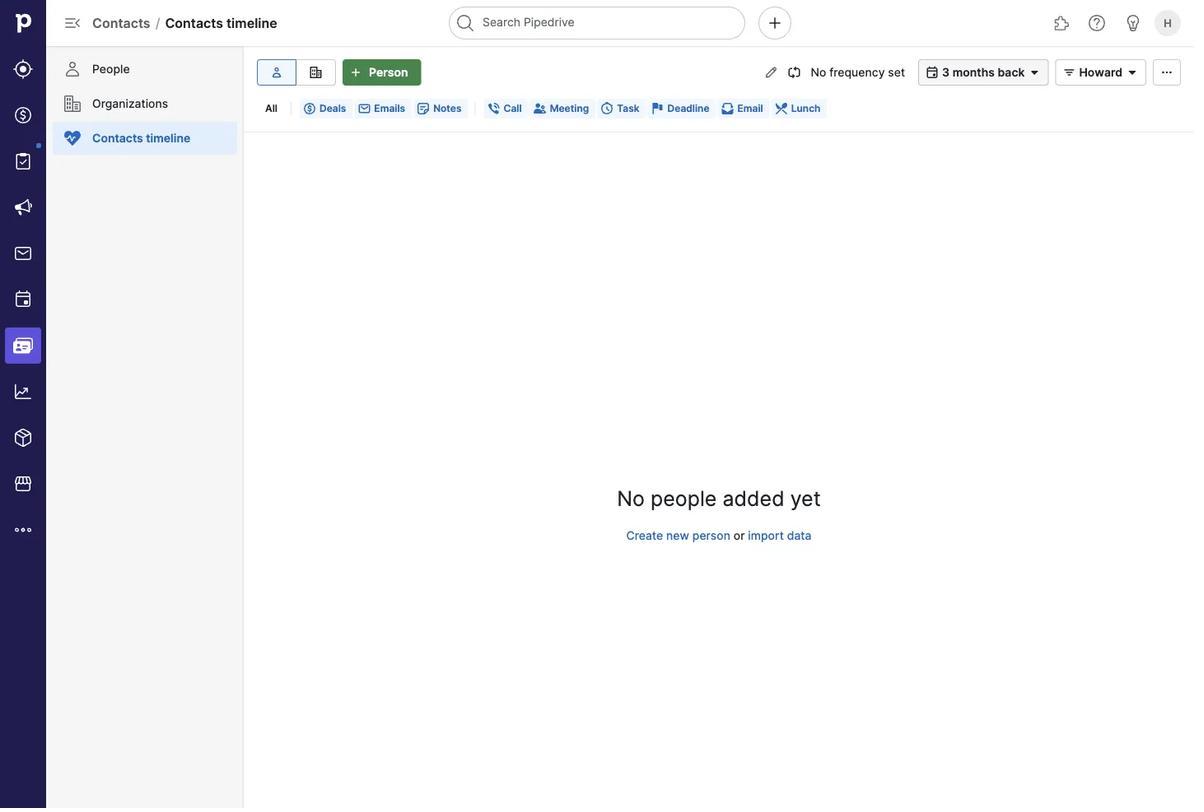 Task type: locate. For each thing, give the bounding box(es) containing it.
contacts timeline link
[[53, 122, 237, 155]]

menu toggle image
[[63, 13, 82, 33]]

2 vertical spatial color undefined image
[[13, 152, 33, 171]]

color primary image left notes
[[417, 102, 430, 115]]

deadline
[[667, 103, 709, 114]]

task
[[617, 103, 639, 114]]

emails button
[[354, 99, 412, 119]]

color primary image right task
[[651, 102, 664, 115]]

sales assistant image
[[1123, 13, 1143, 33]]

color primary image down the h button
[[1157, 66, 1177, 79]]

color primary image left 'emails'
[[358, 102, 371, 115]]

added
[[723, 486, 785, 511]]

menu containing people
[[46, 46, 244, 809]]

data
[[787, 529, 811, 543]]

h
[[1164, 16, 1172, 29]]

no up 'lunch'
[[811, 65, 826, 79]]

no
[[811, 65, 826, 79], [617, 486, 645, 511]]

organizations
[[92, 97, 168, 111]]

color primary image for 3 months back
[[922, 66, 942, 79]]

meeting
[[550, 103, 589, 114]]

0 horizontal spatial no
[[617, 486, 645, 511]]

color undefined image
[[63, 94, 82, 114]]

color primary image inside deadline "button"
[[651, 102, 664, 115]]

color primary image inside email button
[[721, 102, 734, 115]]

1 horizontal spatial no
[[811, 65, 826, 79]]

contacts for contacts / contacts timeline
[[92, 15, 150, 31]]

color undefined image
[[63, 59, 82, 79], [63, 128, 82, 148], [13, 152, 33, 171]]

color primary image inside meeting button
[[533, 102, 546, 115]]

or
[[734, 529, 745, 543]]

color primary image right the back
[[1059, 66, 1079, 79]]

color primary image left "deals"
[[303, 102, 316, 115]]

1 vertical spatial no
[[617, 486, 645, 511]]

months
[[952, 65, 995, 79]]

lunch button
[[771, 99, 827, 119]]

yet
[[790, 486, 821, 511]]

color primary image for email
[[721, 102, 734, 115]]

email button
[[718, 99, 770, 119]]

contacts
[[92, 15, 150, 31], [165, 15, 223, 31], [92, 131, 143, 145]]

color primary image for deadline
[[651, 102, 664, 115]]

color undefined image inside contacts timeline link
[[63, 128, 82, 148]]

0 horizontal spatial timeline
[[146, 131, 190, 145]]

persons image
[[267, 66, 287, 79]]

marketplace image
[[13, 474, 33, 494]]

no up "create"
[[617, 486, 645, 511]]

menu
[[0, 0, 46, 809], [46, 46, 244, 809]]

timeline down organizations link
[[146, 131, 190, 145]]

contacts right /
[[165, 15, 223, 31]]

color primary image
[[788, 66, 801, 79], [922, 66, 942, 79], [1025, 66, 1045, 79], [358, 102, 371, 115], [487, 102, 500, 115], [533, 102, 546, 115], [651, 102, 664, 115], [721, 102, 734, 115]]

import data link
[[748, 529, 811, 543]]

color primary image right set
[[922, 66, 942, 79]]

color primary image right call
[[533, 102, 546, 115]]

timeline up persons icon on the top left
[[226, 15, 277, 31]]

color primary image
[[765, 66, 778, 79], [1059, 66, 1079, 79], [1122, 66, 1142, 79], [1157, 66, 1177, 79], [303, 102, 316, 115], [417, 102, 430, 115], [601, 102, 614, 115], [775, 102, 788, 115]]

color primary image left task
[[601, 102, 614, 115]]

contacts image
[[13, 336, 33, 356]]

sales inbox image
[[13, 244, 33, 264]]

timeline
[[226, 15, 277, 31], [146, 131, 190, 145]]

0 vertical spatial color undefined image
[[63, 59, 82, 79]]

person button
[[343, 59, 421, 86]]

color primary image inside deals button
[[303, 102, 316, 115]]

1 vertical spatial timeline
[[146, 131, 190, 145]]

no people added yet
[[617, 486, 821, 511]]

color primary image inside call button
[[487, 102, 500, 115]]

no for no frequency set
[[811, 65, 826, 79]]

color primary image inside notes button
[[417, 102, 430, 115]]

color primary image for meeting
[[533, 102, 546, 115]]

set
[[888, 65, 905, 79]]

color primary image left 'lunch'
[[775, 102, 788, 115]]

quick help image
[[1087, 13, 1107, 33]]

color primary image left email
[[721, 102, 734, 115]]

people
[[651, 486, 717, 511]]

all
[[265, 103, 277, 114]]

color primary image up email button
[[765, 66, 778, 79]]

leads image
[[13, 59, 33, 79]]

color primary image up lunch button
[[788, 66, 801, 79]]

campaigns image
[[13, 198, 33, 217]]

contacts inside menu item
[[92, 131, 143, 145]]

color undefined image for contacts timeline
[[63, 128, 82, 148]]

color primary image inside emails button
[[358, 102, 371, 115]]

person
[[369, 65, 408, 79]]

deadline button
[[648, 99, 716, 119]]

more image
[[13, 520, 33, 540]]

color primary image right months
[[1025, 66, 1045, 79]]

1 vertical spatial color undefined image
[[63, 128, 82, 148]]

color undefined image up campaigns image at the left top of the page
[[13, 152, 33, 171]]

color undefined image down color undefined image on the left top of page
[[63, 128, 82, 148]]

color undefined image up color undefined image on the left top of page
[[63, 59, 82, 79]]

0 vertical spatial no
[[811, 65, 826, 79]]

0 vertical spatial timeline
[[226, 15, 277, 31]]

color primary image left call
[[487, 102, 500, 115]]

color undefined image for people
[[63, 59, 82, 79]]

color undefined image inside people link
[[63, 59, 82, 79]]

contacts down organizations
[[92, 131, 143, 145]]

home image
[[11, 11, 35, 35]]

menu item
[[0, 323, 46, 369]]

color primary image for emails
[[358, 102, 371, 115]]

contacts left /
[[92, 15, 150, 31]]



Task type: describe. For each thing, give the bounding box(es) containing it.
1 horizontal spatial timeline
[[226, 15, 277, 31]]

no for no people added yet
[[617, 486, 645, 511]]

timeline inside menu item
[[146, 131, 190, 145]]

deals button
[[300, 99, 353, 119]]

people
[[92, 62, 130, 76]]

3 months back
[[942, 65, 1025, 79]]

deals image
[[13, 105, 33, 125]]

call
[[504, 103, 522, 114]]

color primary image for call
[[487, 102, 500, 115]]

3
[[942, 65, 950, 79]]

new
[[666, 529, 689, 543]]

products image
[[13, 428, 33, 448]]

organizations image
[[306, 66, 326, 79]]

notes
[[433, 103, 462, 114]]

create
[[626, 529, 663, 543]]

color primary inverted image
[[346, 66, 366, 79]]

import
[[748, 529, 784, 543]]

color primary image inside task button
[[601, 102, 614, 115]]

3 months back button
[[918, 59, 1049, 86]]

h button
[[1151, 7, 1184, 40]]

contacts timeline
[[92, 131, 190, 145]]

insights image
[[13, 382, 33, 402]]

notes button
[[414, 99, 468, 119]]

call button
[[484, 99, 528, 119]]

deals
[[319, 103, 346, 114]]

all button
[[259, 99, 284, 119]]

/
[[155, 15, 160, 31]]

no frequency set
[[811, 65, 905, 79]]

lunch
[[791, 103, 821, 114]]

emails
[[374, 103, 405, 114]]

back
[[998, 65, 1025, 79]]

meeting button
[[530, 99, 596, 119]]

person
[[692, 529, 730, 543]]

contacts for contacts timeline
[[92, 131, 143, 145]]

frequency
[[829, 65, 885, 79]]

contacts timeline menu item
[[46, 122, 244, 161]]

people link
[[53, 53, 237, 86]]

Search Pipedrive field
[[449, 7, 745, 40]]

contacts / contacts timeline
[[92, 15, 277, 31]]

activities image
[[13, 290, 33, 310]]

color primary image down sales assistant "icon" at the right of the page
[[1122, 66, 1142, 79]]

quick add image
[[765, 13, 785, 33]]

email
[[737, 103, 763, 114]]

color primary image inside lunch button
[[775, 102, 788, 115]]

howard
[[1079, 65, 1122, 79]]

organizations link
[[53, 87, 237, 120]]

create new person or import data
[[626, 529, 811, 543]]

howard button
[[1055, 59, 1146, 86]]

task button
[[597, 99, 646, 119]]



Task type: vqa. For each thing, say whether or not it's contained in the screenshot.
No people added yet's No
yes



